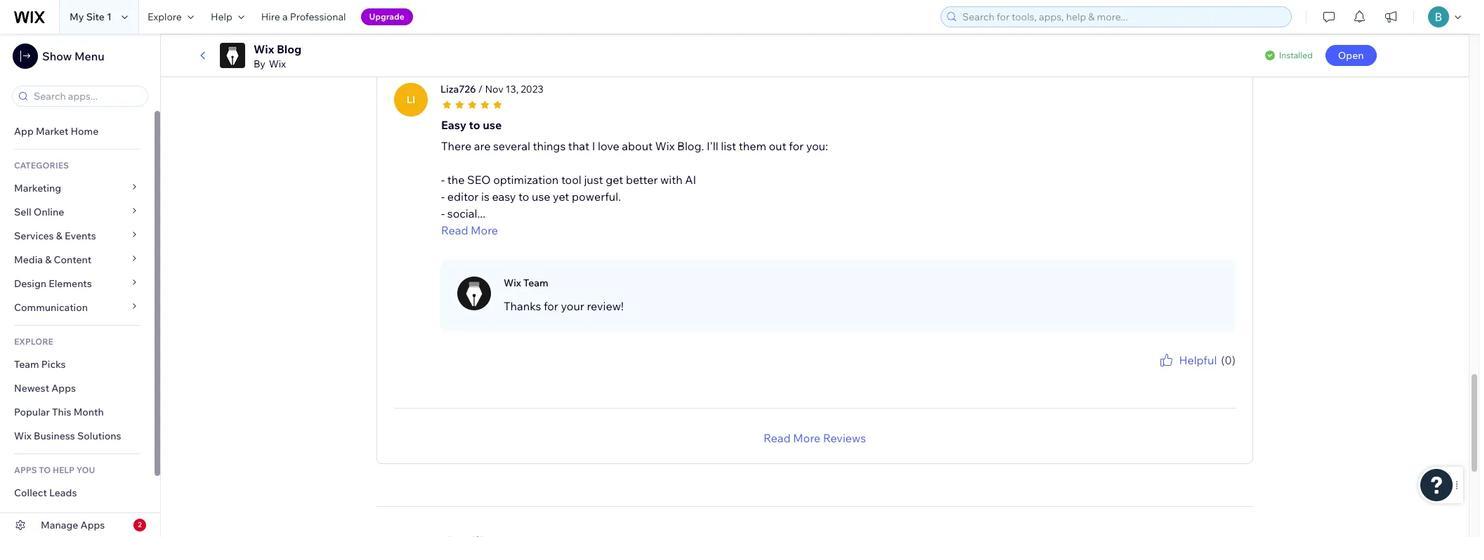Task type: describe. For each thing, give the bounding box(es) containing it.
liza726
[[441, 83, 476, 95]]

services
[[14, 230, 54, 242]]

market
[[36, 125, 68, 138]]

nov
[[485, 83, 504, 95]]

for inside easy to use there are several things that i love about wix blog. i'll list them out for you: - the seo optimization tool just get better with ai - editor is easy to use yet powerful. - social... read more
[[789, 139, 804, 153]]

(0)
[[1222, 353, 1236, 367]]

communication link
[[0, 296, 155, 320]]

hire a professional link
[[253, 0, 355, 34]]

1 vertical spatial use
[[532, 190, 551, 204]]

app market home
[[14, 125, 99, 138]]

design
[[14, 278, 46, 290]]

love
[[598, 139, 620, 153]]

help
[[211, 11, 232, 23]]

2
[[138, 521, 142, 530]]

thank
[[1125, 369, 1149, 379]]

show
[[42, 49, 72, 63]]

editor
[[448, 190, 479, 204]]

media & content link
[[0, 248, 155, 272]]

thanks
[[504, 299, 541, 313]]

events
[[65, 230, 96, 242]]

sell
[[14, 206, 31, 219]]

design elements
[[14, 278, 92, 290]]

sell online
[[14, 206, 64, 219]]

you
[[1151, 369, 1165, 379]]

analyze traffic link
[[0, 505, 155, 529]]

show menu button
[[13, 44, 104, 69]]

that
[[569, 139, 590, 153]]

review!
[[587, 299, 624, 313]]

wix team
[[504, 277, 549, 289]]

get
[[606, 173, 624, 187]]

blog
[[277, 42, 302, 56]]

media & content
[[14, 254, 92, 266]]

hire a professional
[[261, 11, 346, 23]]

1 vertical spatial your
[[1180, 369, 1198, 379]]

app
[[14, 125, 34, 138]]

analyze traffic
[[14, 511, 82, 524]]

are
[[474, 139, 491, 153]]

hire
[[261, 11, 280, 23]]

installed
[[1280, 50, 1313, 60]]

yet
[[553, 190, 570, 204]]

design elements link
[[0, 272, 155, 296]]

wix inside easy to use there are several things that i love about wix blog. i'll list them out for you: - the seo optimization tool just get better with ai - editor is easy to use yet powerful. - social... read more
[[656, 139, 675, 153]]

sidebar element
[[0, 34, 161, 538]]

feedback
[[1200, 369, 1236, 379]]

team picks
[[14, 358, 66, 371]]

0 vertical spatial team
[[524, 277, 549, 289]]

better
[[626, 173, 658, 187]]

business
[[34, 430, 75, 443]]

media
[[14, 254, 43, 266]]

seo
[[467, 173, 491, 187]]

them
[[739, 139, 767, 153]]

3 - from the top
[[441, 206, 445, 220]]

reviews
[[824, 431, 867, 445]]

more inside read more reviews button
[[794, 431, 821, 445]]

apps for manage apps
[[81, 519, 105, 532]]

professional
[[290, 11, 346, 23]]

0 horizontal spatial use
[[483, 118, 502, 132]]

open
[[1339, 49, 1365, 62]]

0 horizontal spatial for
[[544, 299, 559, 313]]

easy
[[441, 118, 467, 132]]

w i image
[[458, 277, 491, 310]]

site
[[86, 11, 105, 23]]

you:
[[807, 139, 829, 153]]

wix blog by wix
[[254, 42, 302, 70]]

upgrade button
[[361, 8, 413, 25]]

0 vertical spatial to
[[469, 118, 481, 132]]

team picks link
[[0, 353, 155, 377]]

wix for business
[[14, 430, 32, 443]]

easy to use there are several things that i love about wix blog. i'll list them out for you: - the seo optimization tool just get better with ai - editor is easy to use yet powerful. - social... read more
[[441, 118, 829, 237]]

read inside button
[[764, 431, 791, 445]]

& for events
[[56, 230, 62, 242]]

things
[[533, 139, 566, 153]]

easy
[[492, 190, 516, 204]]

out
[[769, 139, 787, 153]]

helpful button
[[1159, 352, 1218, 369]]

/
[[479, 83, 483, 95]]

newest apps
[[14, 382, 76, 395]]

explore
[[14, 337, 53, 347]]

2 - from the top
[[441, 190, 445, 204]]

thank you for your feedback
[[1125, 369, 1236, 379]]

Search apps... field
[[30, 86, 143, 106]]

i
[[592, 139, 596, 153]]

explore
[[148, 11, 182, 23]]

popular this month
[[14, 406, 104, 419]]



Task type: locate. For each thing, give the bounding box(es) containing it.
powerful.
[[572, 190, 621, 204]]

tool
[[561, 173, 582, 187]]

2 vertical spatial for
[[1167, 369, 1178, 379]]

list
[[721, 139, 737, 153]]

leads
[[49, 487, 77, 500]]

online
[[34, 206, 64, 219]]

to down optimization at the top of page
[[519, 190, 530, 204]]

communication
[[14, 302, 90, 314]]

wix right by at the left of page
[[269, 58, 286, 70]]

1 horizontal spatial &
[[56, 230, 62, 242]]

0 vertical spatial &
[[56, 230, 62, 242]]

0 vertical spatial read
[[441, 223, 468, 237]]

1 vertical spatial read
[[764, 431, 791, 445]]

1 vertical spatial &
[[45, 254, 52, 266]]

more down the social...
[[471, 223, 498, 237]]

1 vertical spatial to
[[519, 190, 530, 204]]

read left reviews
[[764, 431, 791, 445]]

optimization
[[494, 173, 559, 187]]

newest apps link
[[0, 377, 155, 401]]

a
[[283, 11, 288, 23]]

marketing
[[14, 182, 61, 195]]

apps inside newest apps link
[[51, 382, 76, 395]]

there
[[441, 139, 472, 153]]

help button
[[202, 0, 253, 34]]

& right "media"
[[45, 254, 52, 266]]

social...
[[448, 206, 486, 220]]

1 vertical spatial apps
[[81, 519, 105, 532]]

marketing link
[[0, 176, 155, 200]]

wix up thanks
[[504, 277, 521, 289]]

- left the social...
[[441, 206, 445, 220]]

more left reviews
[[794, 431, 821, 445]]

0 horizontal spatial to
[[469, 118, 481, 132]]

1 horizontal spatial for
[[789, 139, 804, 153]]

categories
[[14, 160, 69, 171]]

1 horizontal spatial more
[[794, 431, 821, 445]]

you
[[76, 465, 95, 476]]

0 vertical spatial your
[[561, 299, 585, 313]]

helpful
[[1180, 353, 1218, 367]]

for right the out
[[789, 139, 804, 153]]

use left yet
[[532, 190, 551, 204]]

use up 'are'
[[483, 118, 502, 132]]

1 horizontal spatial apps
[[81, 519, 105, 532]]

0 vertical spatial more
[[471, 223, 498, 237]]

1 horizontal spatial to
[[519, 190, 530, 204]]

1 horizontal spatial your
[[1180, 369, 1198, 379]]

1 horizontal spatial team
[[524, 277, 549, 289]]

several
[[493, 139, 531, 153]]

Search for tools, apps, help & more... field
[[959, 7, 1288, 27]]

for
[[789, 139, 804, 153], [544, 299, 559, 313], [1167, 369, 1178, 379]]

this
[[52, 406, 71, 419]]

wix business solutions link
[[0, 425, 155, 448]]

services & events
[[14, 230, 96, 242]]

0 vertical spatial use
[[483, 118, 502, 132]]

1 horizontal spatial read
[[764, 431, 791, 445]]

blog.
[[678, 139, 705, 153]]

0 horizontal spatial read
[[441, 223, 468, 237]]

collect leads link
[[0, 481, 155, 505]]

ai
[[686, 173, 697, 187]]

content
[[54, 254, 92, 266]]

apps for newest apps
[[51, 382, 76, 395]]

to
[[39, 465, 51, 476]]

wix inside sidebar element
[[14, 430, 32, 443]]

to
[[469, 118, 481, 132], [519, 190, 530, 204]]

the
[[448, 173, 465, 187]]

wix up by at the left of page
[[254, 42, 274, 56]]

read down the social...
[[441, 223, 468, 237]]

0 horizontal spatial more
[[471, 223, 498, 237]]

team up thanks
[[524, 277, 549, 289]]

0 vertical spatial apps
[[51, 382, 76, 395]]

popular
[[14, 406, 50, 419]]

with
[[661, 173, 683, 187]]

i'll
[[707, 139, 719, 153]]

1 vertical spatial more
[[794, 431, 821, 445]]

0 horizontal spatial team
[[14, 358, 39, 371]]

to right 'easy'
[[469, 118, 481, 132]]

apps
[[14, 465, 37, 476]]

popular this month link
[[0, 401, 155, 425]]

1 vertical spatial for
[[544, 299, 559, 313]]

& for content
[[45, 254, 52, 266]]

for right thanks
[[544, 299, 559, 313]]

li
[[407, 93, 416, 106]]

1 vertical spatial team
[[14, 358, 39, 371]]

traffic
[[53, 511, 82, 524]]

read inside easy to use there are several things that i love about wix blog. i'll list them out for you: - the seo optimization tool just get better with ai - editor is easy to use yet powerful. - social... read more
[[441, 223, 468, 237]]

0 horizontal spatial &
[[45, 254, 52, 266]]

newest
[[14, 382, 49, 395]]

services & events link
[[0, 224, 155, 248]]

by
[[254, 58, 266, 70]]

0 vertical spatial for
[[789, 139, 804, 153]]

menu
[[74, 49, 104, 63]]

apps to help you
[[14, 465, 95, 476]]

my site 1
[[70, 11, 112, 23]]

help
[[53, 465, 75, 476]]

0 vertical spatial -
[[441, 173, 445, 187]]

your left review!
[[561, 299, 585, 313]]

apps
[[51, 382, 76, 395], [81, 519, 105, 532]]

0 horizontal spatial apps
[[51, 382, 76, 395]]

0 horizontal spatial your
[[561, 299, 585, 313]]

is
[[481, 190, 490, 204]]

just
[[584, 173, 604, 187]]

month
[[74, 406, 104, 419]]

1 - from the top
[[441, 173, 445, 187]]

wix for blog
[[254, 42, 274, 56]]

show menu
[[42, 49, 104, 63]]

read
[[441, 223, 468, 237], [764, 431, 791, 445]]

manage
[[41, 519, 78, 532]]

wix for team
[[504, 277, 521, 289]]

open button
[[1326, 45, 1377, 66]]

1
[[107, 11, 112, 23]]

wix blog logo image
[[220, 43, 245, 68]]

wix left 'blog.'
[[656, 139, 675, 153]]

2 vertical spatial -
[[441, 206, 445, 220]]

for right you
[[1167, 369, 1178, 379]]

analyze
[[14, 511, 51, 524]]

wix business solutions
[[14, 430, 121, 443]]

team inside sidebar element
[[14, 358, 39, 371]]

2 horizontal spatial for
[[1167, 369, 1178, 379]]

more inside easy to use there are several things that i love about wix blog. i'll list them out for you: - the seo optimization tool just get better with ai - editor is easy to use yet powerful. - social... read more
[[471, 223, 498, 237]]

my
[[70, 11, 84, 23]]

upgrade
[[369, 11, 405, 22]]

apps up this
[[51, 382, 76, 395]]

&
[[56, 230, 62, 242], [45, 254, 52, 266]]

2023
[[521, 83, 544, 95]]

team down explore
[[14, 358, 39, 371]]

collect leads
[[14, 487, 77, 500]]

read more reviews button
[[764, 430, 867, 447]]

apps right manage
[[81, 519, 105, 532]]

read more reviews
[[764, 431, 867, 445]]

your down helpful
[[1180, 369, 1198, 379]]

& left events
[[56, 230, 62, 242]]

liza726 / nov 13, 2023
[[441, 83, 544, 95]]

- left editor
[[441, 190, 445, 204]]

wix down popular
[[14, 430, 32, 443]]

- left 'the'
[[441, 173, 445, 187]]

solutions
[[77, 430, 121, 443]]

1 horizontal spatial use
[[532, 190, 551, 204]]

read more button
[[441, 222, 829, 239]]

collect
[[14, 487, 47, 500]]

1 vertical spatial -
[[441, 190, 445, 204]]



Task type: vqa. For each thing, say whether or not it's contained in the screenshot.
right TEAM
yes



